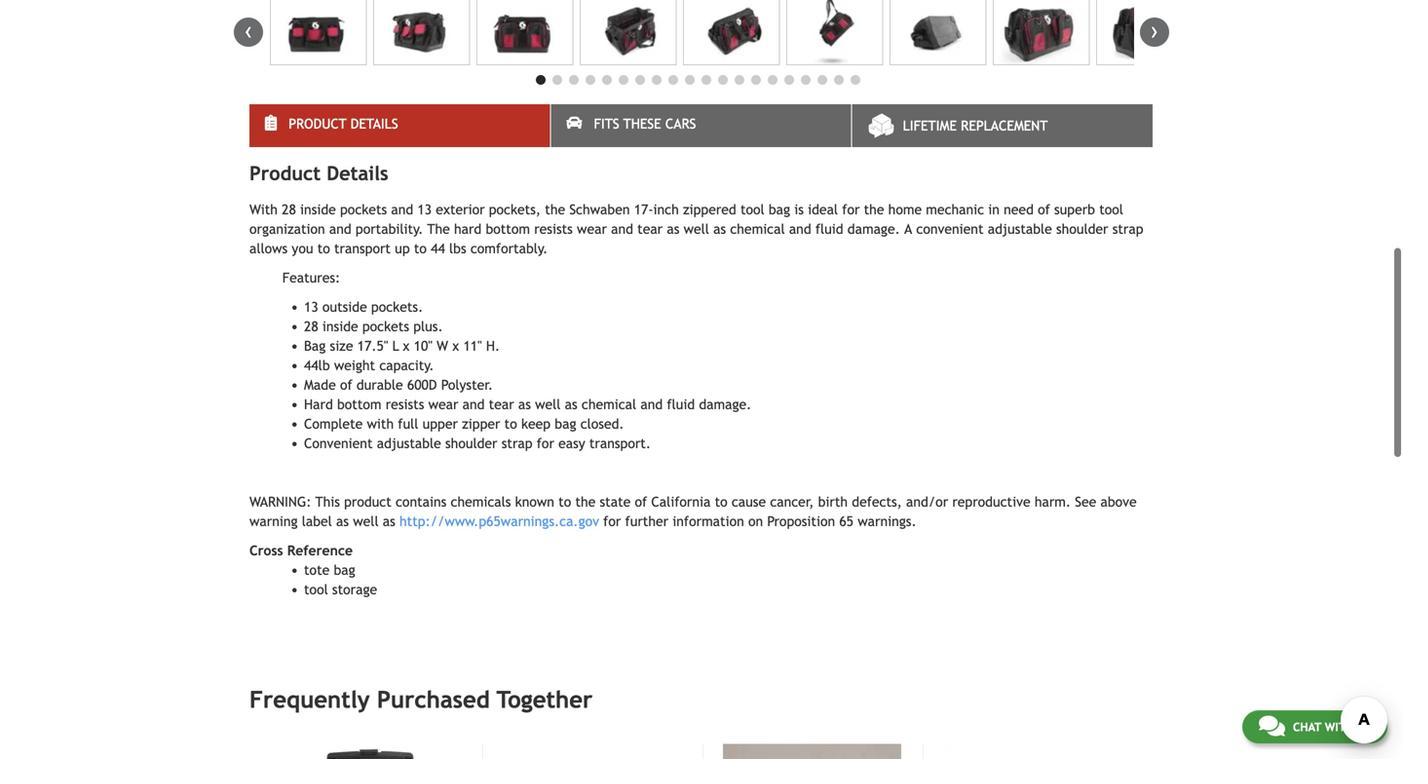 Task type: locate. For each thing, give the bounding box(es) containing it.
inside up size
[[322, 319, 358, 334]]

2 horizontal spatial well
[[684, 221, 709, 237]]

0 horizontal spatial for
[[537, 436, 554, 451]]

comfortably.
[[471, 241, 548, 256]]

chemical up closed.
[[582, 397, 637, 412]]

0 vertical spatial 28
[[282, 202, 296, 217]]

warning: this product contains chemicals known to the state of california to cause cancer, birth defects, and/or reproductive harm. see above warning label as well as
[[249, 494, 1137, 529]]

1 horizontal spatial tear
[[637, 221, 663, 237]]

1 horizontal spatial 28
[[304, 319, 318, 334]]

to left keep on the left
[[505, 416, 517, 432]]

with left us
[[1325, 720, 1354, 734]]

the inside warning: this product contains chemicals known to the state of california to cause cancer, birth defects, and/or reproductive harm. see above warning label as well as
[[575, 494, 596, 510]]

0 vertical spatial chemical
[[730, 221, 785, 237]]

convenient
[[304, 436, 373, 451]]

5 es#2951401 - 014121sch01a - schwaben zippered tool bag - keep your most popular tools together and ready to go to the track or a friends house to help. - schwaben - audi bmw volkswagen mercedes benz mini porsche image from the left
[[683, 0, 780, 65]]

1 horizontal spatial the
[[575, 494, 596, 510]]

and down polyster.
[[463, 397, 485, 412]]

storage
[[332, 582, 377, 598]]

2 vertical spatial for
[[603, 514, 621, 529]]

tool down tote
[[304, 582, 328, 598]]

1 horizontal spatial 13
[[417, 202, 432, 217]]

with inside 13 outside pockets. 28 inside pockets plus. bag size 17.5" l x 10" w x 11" h. 44lb weight capacity. made of durable 600d polyster. hard bottom resists wear and tear as well as chemical and fluid damage. complete with full upper zipper to keep bag closed. convenient adjustable shoulder strap for easy transport.
[[367, 416, 394, 432]]

wear up upper
[[428, 397, 458, 412]]

0 horizontal spatial bottom
[[337, 397, 382, 412]]

2 horizontal spatial of
[[1038, 202, 1050, 217]]

pockets up l
[[362, 319, 409, 334]]

2 horizontal spatial bag
[[769, 202, 790, 217]]

cross
[[249, 543, 283, 559]]

1 horizontal spatial well
[[535, 397, 561, 412]]

0 horizontal spatial resists
[[386, 397, 424, 412]]

0 vertical spatial shoulder
[[1056, 221, 1109, 237]]

for down keep on the left
[[537, 436, 554, 451]]

birth
[[818, 494, 848, 510]]

0 horizontal spatial 13
[[304, 299, 318, 315]]

tear down 17-
[[637, 221, 663, 237]]

to up the 'information' on the bottom
[[715, 494, 728, 510]]

well inside 13 outside pockets. 28 inside pockets plus. bag size 17.5" l x 10" w x 11" h. 44lb weight capacity. made of durable 600d polyster. hard bottom resists wear and tear as well as chemical and fluid damage. complete with full upper zipper to keep bag closed. convenient adjustable shoulder strap for easy transport.
[[535, 397, 561, 412]]

bag left is
[[769, 202, 790, 217]]

tear up zipper
[[489, 397, 514, 412]]

product
[[344, 494, 392, 510]]

1 vertical spatial inside
[[322, 319, 358, 334]]

bottom up comfortably.
[[486, 221, 530, 237]]

shoulder down "superb"
[[1056, 221, 1109, 237]]

in
[[988, 202, 1000, 217]]

1 vertical spatial pockets
[[362, 319, 409, 334]]

3 es#2951401 - 014121sch01a - schwaben zippered tool bag - keep your most popular tools together and ready to go to the track or a friends house to help. - schwaben - audi bmw volkswagen mercedes benz mini porsche image from the left
[[477, 0, 573, 65]]

44lb
[[304, 358, 330, 373]]

tool right "superb"
[[1099, 202, 1124, 217]]

easy
[[559, 436, 585, 451]]

0 vertical spatial product details
[[289, 116, 398, 132]]

for right ideal
[[842, 202, 860, 217]]

0 vertical spatial inside
[[300, 202, 336, 217]]

0 vertical spatial tear
[[637, 221, 663, 237]]

0 horizontal spatial adjustable
[[377, 436, 441, 451]]

› link
[[1140, 18, 1169, 47]]

for
[[842, 202, 860, 217], [537, 436, 554, 451], [603, 514, 621, 529]]

0 vertical spatial adjustable
[[988, 221, 1052, 237]]

2 vertical spatial well
[[353, 514, 379, 529]]

1 vertical spatial adjustable
[[377, 436, 441, 451]]

and
[[391, 202, 413, 217], [329, 221, 352, 237], [611, 221, 633, 237], [789, 221, 811, 237], [463, 397, 485, 412], [641, 397, 663, 412]]

1 vertical spatial for
[[537, 436, 554, 451]]

chemical inside with 28 inside pockets and 13 exterior pockets, the schwaben 17-inch zippered tool bag is ideal for the home mechanic in need of superb tool organization and portability. the hard bottom resists wear and tear as well as chemical and fluid damage. a convenient adjustable shoulder strap allows you to transport up to 44 lbs comfortably.
[[730, 221, 785, 237]]

as down this at the left of page
[[336, 514, 349, 529]]

1 horizontal spatial bag
[[555, 416, 576, 432]]

with left full
[[367, 416, 394, 432]]

as
[[667, 221, 680, 237], [713, 221, 726, 237], [518, 397, 531, 412], [565, 397, 578, 412], [336, 514, 349, 529], [383, 514, 395, 529]]

es#2951401 - 014121sch01a - schwaben zippered tool bag - keep your most popular tools together and ready to go to the track or a friends house to help. - schwaben - audi bmw volkswagen mercedes benz mini porsche image
[[270, 0, 367, 65], [373, 0, 470, 65], [477, 0, 573, 65], [580, 0, 677, 65], [683, 0, 780, 65], [786, 0, 883, 65], [890, 0, 987, 65], [993, 0, 1090, 65], [1096, 0, 1193, 65]]

1 vertical spatial with
[[1325, 720, 1354, 734]]

1 horizontal spatial bottom
[[486, 221, 530, 237]]

1 horizontal spatial resists
[[534, 221, 573, 237]]

0 horizontal spatial strap
[[502, 436, 533, 451]]

defects,
[[852, 494, 902, 510]]

to inside 13 outside pockets. 28 inside pockets plus. bag size 17.5" l x 10" w x 11" h. 44lb weight capacity. made of durable 600d polyster. hard bottom resists wear and tear as well as chemical and fluid damage. complete with full upper zipper to keep bag closed. convenient adjustable shoulder strap for easy transport.
[[505, 416, 517, 432]]

2 horizontal spatial tool
[[1099, 202, 1124, 217]]

harm.
[[1035, 494, 1071, 510]]

1 horizontal spatial with
[[1325, 720, 1354, 734]]

tool right zippered
[[741, 202, 765, 217]]

tool inside cross reference tote bag tool storage
[[304, 582, 328, 598]]

replacement
[[961, 118, 1048, 134]]

contains
[[396, 494, 447, 510]]

‹ link
[[234, 18, 263, 47]]

1 vertical spatial strap
[[502, 436, 533, 451]]

of down "weight"
[[340, 377, 352, 393]]

the left home
[[864, 202, 884, 217]]

1 vertical spatial product details
[[249, 162, 388, 185]]

0 horizontal spatial tool
[[304, 582, 328, 598]]

to left 44
[[414, 241, 427, 256]]

of up further at the bottom left of page
[[635, 494, 647, 510]]

mechanic
[[926, 202, 984, 217]]

1 vertical spatial details
[[327, 162, 388, 185]]

0 vertical spatial resists
[[534, 221, 573, 237]]

proposition
[[767, 514, 835, 529]]

bottom inside with 28 inside pockets and 13 exterior pockets, the schwaben 17-inch zippered tool bag is ideal for the home mechanic in need of superb tool organization and portability. the hard bottom resists wear and tear as well as chemical and fluid damage. a convenient adjustable shoulder strap allows you to transport up to 44 lbs comfortably.
[[486, 221, 530, 237]]

2 x from the left
[[452, 338, 459, 354]]

with
[[367, 416, 394, 432], [1325, 720, 1354, 734]]

1 vertical spatial product
[[249, 162, 321, 185]]

bag up storage
[[334, 562, 355, 578]]

1 vertical spatial bottom
[[337, 397, 382, 412]]

13 up the
[[417, 202, 432, 217]]

adjustable
[[988, 221, 1052, 237], [377, 436, 441, 451]]

0 vertical spatial well
[[684, 221, 709, 237]]

13 inside with 28 inside pockets and 13 exterior pockets, the schwaben 17-inch zippered tool bag is ideal for the home mechanic in need of superb tool organization and portability. the hard bottom resists wear and tear as well as chemical and fluid damage. a convenient adjustable shoulder strap allows you to transport up to 44 lbs comfortably.
[[417, 202, 432, 217]]

tool
[[741, 202, 765, 217], [1099, 202, 1124, 217], [304, 582, 328, 598]]

0 vertical spatial bottom
[[486, 221, 530, 237]]

10"
[[414, 338, 433, 354]]

0 horizontal spatial of
[[340, 377, 352, 393]]

shoulder
[[1056, 221, 1109, 237], [445, 436, 498, 451]]

pockets up portability.
[[340, 202, 387, 217]]

6 es#2951401 - 014121sch01a - schwaben zippered tool bag - keep your most popular tools together and ready to go to the track or a friends house to help. - schwaben - audi bmw volkswagen mercedes benz mini porsche image from the left
[[786, 0, 883, 65]]

shoulder down zipper
[[445, 436, 498, 451]]

comments image
[[1259, 714, 1285, 738]]

1 vertical spatial chemical
[[582, 397, 637, 412]]

details
[[351, 116, 398, 132], [327, 162, 388, 185]]

for down "state"
[[603, 514, 621, 529]]

bag up easy
[[555, 416, 576, 432]]

2 horizontal spatial for
[[842, 202, 860, 217]]

upper
[[423, 416, 458, 432]]

chat with us
[[1293, 720, 1371, 734]]

well down zippered
[[684, 221, 709, 237]]

x right l
[[403, 338, 410, 354]]

the left "state"
[[575, 494, 596, 510]]

‹
[[245, 18, 252, 44]]

0 horizontal spatial shoulder
[[445, 436, 498, 451]]

of inside with 28 inside pockets and 13 exterior pockets, the schwaben 17-inch zippered tool bag is ideal for the home mechanic in need of superb tool organization and portability. the hard bottom resists wear and tear as well as chemical and fluid damage. a convenient adjustable shoulder strap allows you to transport up to 44 lbs comfortably.
[[1038, 202, 1050, 217]]

17.5"
[[357, 338, 388, 354]]

of
[[1038, 202, 1050, 217], [340, 377, 352, 393], [635, 494, 647, 510]]

13 down features:
[[304, 299, 318, 315]]

cause
[[732, 494, 766, 510]]

bottom
[[486, 221, 530, 237], [337, 397, 382, 412]]

0 vertical spatial pockets
[[340, 202, 387, 217]]

1 vertical spatial 13
[[304, 299, 318, 315]]

inside up organization
[[300, 202, 336, 217]]

fits these cars link
[[551, 104, 851, 147]]

1 vertical spatial wear
[[428, 397, 458, 412]]

0 horizontal spatial wear
[[428, 397, 458, 412]]

inside inside 13 outside pockets. 28 inside pockets plus. bag size 17.5" l x 10" w x 11" h. 44lb weight capacity. made of durable 600d polyster. hard bottom resists wear and tear as well as chemical and fluid damage. complete with full upper zipper to keep bag closed. convenient adjustable shoulder strap for easy transport.
[[322, 319, 358, 334]]

well down "product"
[[353, 514, 379, 529]]

to right known
[[559, 494, 571, 510]]

1 horizontal spatial chemical
[[730, 221, 785, 237]]

1 horizontal spatial x
[[452, 338, 459, 354]]

0 horizontal spatial with
[[367, 416, 394, 432]]

0 horizontal spatial chemical
[[582, 397, 637, 412]]

the right pockets,
[[545, 202, 565, 217]]

closed.
[[581, 416, 624, 432]]

zippered
[[683, 202, 736, 217]]

http://www.p65warnings.ca.gov for further information on proposition 65 warnings.
[[400, 514, 917, 529]]

bag
[[769, 202, 790, 217], [555, 416, 576, 432], [334, 562, 355, 578]]

reproductive
[[952, 494, 1031, 510]]

0 horizontal spatial 28
[[282, 202, 296, 217]]

wear inside 13 outside pockets. 28 inside pockets plus. bag size 17.5" l x 10" w x 11" h. 44lb weight capacity. made of durable 600d polyster. hard bottom resists wear and tear as well as chemical and fluid damage. complete with full upper zipper to keep bag closed. convenient adjustable shoulder strap for easy transport.
[[428, 397, 458, 412]]

tear inside with 28 inside pockets and 13 exterior pockets, the schwaben 17-inch zippered tool bag is ideal for the home mechanic in need of superb tool organization and portability. the hard bottom resists wear and tear as well as chemical and fluid damage. a convenient adjustable shoulder strap allows you to transport up to 44 lbs comfortably.
[[637, 221, 663, 237]]

pockets
[[340, 202, 387, 217], [362, 319, 409, 334]]

0 vertical spatial for
[[842, 202, 860, 217]]

resists up full
[[386, 397, 424, 412]]

schwaben
[[569, 202, 630, 217]]

1 horizontal spatial wear
[[577, 221, 607, 237]]

pockets.
[[371, 299, 423, 315]]

1 horizontal spatial shoulder
[[1056, 221, 1109, 237]]

chat
[[1293, 720, 1322, 734]]

1 vertical spatial shoulder
[[445, 436, 498, 451]]

product details link
[[249, 104, 550, 147]]

0 vertical spatial bag
[[769, 202, 790, 217]]

0 vertical spatial with
[[367, 416, 394, 432]]

the
[[427, 221, 450, 237]]

0 horizontal spatial the
[[545, 202, 565, 217]]

2 vertical spatial bag
[[334, 562, 355, 578]]

strap inside with 28 inside pockets and 13 exterior pockets, the schwaben 17-inch zippered tool bag is ideal for the home mechanic in need of superb tool organization and portability. the hard bottom resists wear and tear as well as chemical and fluid damage. a convenient adjustable shoulder strap allows you to transport up to 44 lbs comfortably.
[[1113, 221, 1144, 237]]

resists down pockets,
[[534, 221, 573, 237]]

resists inside with 28 inside pockets and 13 exterior pockets, the schwaben 17-inch zippered tool bag is ideal for the home mechanic in need of superb tool organization and portability. the hard bottom resists wear and tear as well as chemical and fluid damage. a convenient adjustable shoulder strap allows you to transport up to 44 lbs comfortably.
[[534, 221, 573, 237]]

0 vertical spatial 13
[[417, 202, 432, 217]]

wear
[[577, 221, 607, 237], [428, 397, 458, 412]]

1 vertical spatial tear
[[489, 397, 514, 412]]

1 vertical spatial resists
[[386, 397, 424, 412]]

hard
[[304, 397, 333, 412]]

lbs
[[449, 241, 466, 256]]

chemical down zippered
[[730, 221, 785, 237]]

28 up organization
[[282, 202, 296, 217]]

0 horizontal spatial bag
[[334, 562, 355, 578]]

well
[[684, 221, 709, 237], [535, 397, 561, 412], [353, 514, 379, 529]]

1 vertical spatial well
[[535, 397, 561, 412]]

the
[[545, 202, 565, 217], [864, 202, 884, 217], [575, 494, 596, 510]]

product
[[289, 116, 347, 132], [249, 162, 321, 185]]

x right w
[[452, 338, 459, 354]]

strap inside 13 outside pockets. 28 inside pockets plus. bag size 17.5" l x 10" w x 11" h. 44lb weight capacity. made of durable 600d polyster. hard bottom resists wear and tear as well as chemical and fluid damage. complete with full upper zipper to keep bag closed. convenient adjustable shoulder strap for easy transport.
[[502, 436, 533, 451]]

see
[[1075, 494, 1097, 510]]

1 horizontal spatial strap
[[1113, 221, 1144, 237]]

transport
[[334, 241, 391, 256]]

warnings.
[[858, 514, 917, 529]]

for inside 13 outside pockets. 28 inside pockets plus. bag size 17.5" l x 10" w x 11" h. 44lb weight capacity. made of durable 600d polyster. hard bottom resists wear and tear as well as chemical and fluid damage. complete with full upper zipper to keep bag closed. convenient adjustable shoulder strap for easy transport.
[[537, 436, 554, 451]]

frequently
[[249, 686, 370, 714]]

›
[[1151, 18, 1159, 44]]

13
[[417, 202, 432, 217], [304, 299, 318, 315]]

well up keep on the left
[[535, 397, 561, 412]]

1 horizontal spatial adjustable
[[988, 221, 1052, 237]]

inside
[[300, 202, 336, 217], [322, 319, 358, 334]]

1 es#2951401 - 014121sch01a - schwaben zippered tool bag - keep your most popular tools together and ready to go to the track or a friends house to help. - schwaben - audi bmw volkswagen mercedes benz mini porsche image from the left
[[270, 0, 367, 65]]

0 horizontal spatial x
[[403, 338, 410, 354]]

bag inside cross reference tote bag tool storage
[[334, 562, 355, 578]]

28 up bag
[[304, 319, 318, 334]]

bottom down durable
[[337, 397, 382, 412]]

1 vertical spatial of
[[340, 377, 352, 393]]

0 vertical spatial wear
[[577, 221, 607, 237]]

44
[[431, 241, 445, 256]]

and left fluid
[[641, 397, 663, 412]]

0 vertical spatial strap
[[1113, 221, 1144, 237]]

1 horizontal spatial of
[[635, 494, 647, 510]]

0 vertical spatial product
[[289, 116, 347, 132]]

x
[[403, 338, 410, 354], [452, 338, 459, 354]]

0 horizontal spatial tear
[[489, 397, 514, 412]]

chemical inside 13 outside pockets. 28 inside pockets plus. bag size 17.5" l x 10" w x 11" h. 44lb weight capacity. made of durable 600d polyster. hard bottom resists wear and tear as well as chemical and fluid damage. complete with full upper zipper to keep bag closed. convenient adjustable shoulder strap for easy transport.
[[582, 397, 637, 412]]

0 horizontal spatial well
[[353, 514, 379, 529]]

adjustable down full
[[377, 436, 441, 451]]

2 vertical spatial of
[[635, 494, 647, 510]]

up
[[395, 241, 410, 256]]

1 vertical spatial bag
[[555, 416, 576, 432]]

organization
[[249, 221, 325, 237]]

pockets inside with 28 inside pockets and 13 exterior pockets, the schwaben 17-inch zippered tool bag is ideal for the home mechanic in need of superb tool organization and portability. the hard bottom resists wear and tear as well as chemical and fluid damage. a convenient adjustable shoulder strap allows you to transport up to 44 lbs comfortably.
[[340, 202, 387, 217]]

adjustable down need
[[988, 221, 1052, 237]]

transport.
[[589, 436, 651, 451]]

as down "product"
[[383, 514, 395, 529]]

0 vertical spatial of
[[1038, 202, 1050, 217]]

of right need
[[1038, 202, 1050, 217]]

1 vertical spatial 28
[[304, 319, 318, 334]]

wear down 'schwaben'
[[577, 221, 607, 237]]



Task type: describe. For each thing, give the bounding box(es) containing it.
these
[[623, 116, 661, 132]]

keep
[[521, 416, 551, 432]]

bag inside with 28 inside pockets and 13 exterior pockets, the schwaben 17-inch zippered tool bag is ideal for the home mechanic in need of superb tool organization and portability. the hard bottom resists wear and tear as well as chemical and fluid damage. a convenient adjustable shoulder strap allows you to transport up to 44 lbs comfortably.
[[769, 202, 790, 217]]

with
[[249, 202, 278, 217]]

inside inside with 28 inside pockets and 13 exterior pockets, the schwaben 17-inch zippered tool bag is ideal for the home mechanic in need of superb tool organization and portability. the hard bottom resists wear and tear as well as chemical and fluid damage. a convenient adjustable shoulder strap allows you to transport up to 44 lbs comfortably.
[[300, 202, 336, 217]]

9 es#2951401 - 014121sch01a - schwaben zippered tool bag - keep your most popular tools together and ready to go to the track or a friends house to help. - schwaben - audi bmw volkswagen mercedes benz mini porsche image from the left
[[1096, 0, 1193, 65]]

frequently purchased together
[[249, 686, 593, 714]]

adjustable inside with 28 inside pockets and 13 exterior pockets, the schwaben 17-inch zippered tool bag is ideal for the home mechanic in need of superb tool organization and portability. the hard bottom resists wear and tear as well as chemical and fluid damage. a convenient adjustable shoulder strap allows you to transport up to 44 lbs comfortably.
[[988, 221, 1052, 237]]

with 28 inside pockets and 13 exterior pockets, the schwaben 17-inch zippered tool bag is ideal for the home mechanic in need of superb tool organization and portability. the hard bottom resists wear and tear as well as chemical and fluid damage. a convenient adjustable shoulder strap allows you to transport up to 44 lbs comfortably.
[[249, 202, 1144, 256]]

h.
[[486, 338, 500, 354]]

shoulder inside with 28 inside pockets and 13 exterior pockets, the schwaben 17-inch zippered tool bag is ideal for the home mechanic in need of superb tool organization and portability. the hard bottom resists wear and tear as well as chemical and fluid damage. a convenient adjustable shoulder strap allows you to transport up to 44 lbs comfortably.
[[1056, 221, 1109, 237]]

known
[[515, 494, 554, 510]]

of inside warning: this product contains chemicals known to the state of california to cause cancer, birth defects, and/or reproductive harm. see above warning label as well as
[[635, 494, 647, 510]]

full
[[398, 416, 418, 432]]

made
[[304, 377, 336, 393]]

28 inside with 28 inside pockets and 13 exterior pockets, the schwaben 17-inch zippered tool bag is ideal for the home mechanic in need of superb tool organization and portability. the hard bottom resists wear and tear as well as chemical and fluid damage. a convenient adjustable shoulder strap allows you to transport up to 44 lbs comfortably.
[[282, 202, 296, 217]]

lifetime replacement
[[903, 118, 1048, 134]]

inch
[[653, 202, 679, 217]]

schwaben 26 pc 1/4 image
[[282, 744, 461, 759]]

as up keep on the left
[[518, 397, 531, 412]]

cancer,
[[770, 494, 814, 510]]

lapis blue metallic paint pen - priced each image
[[723, 744, 901, 759]]

1 x from the left
[[403, 338, 410, 354]]

8 es#2951401 - 014121sch01a - schwaben zippered tool bag - keep your most popular tools together and ready to go to the track or a friends house to help. - schwaben - audi bmw volkswagen mercedes benz mini porsche image from the left
[[993, 0, 1090, 65]]

4 es#2951401 - 014121sch01a - schwaben zippered tool bag - keep your most popular tools together and ready to go to the track or a friends house to help. - schwaben - audi bmw volkswagen mercedes benz mini porsche image from the left
[[580, 0, 677, 65]]

2 horizontal spatial the
[[864, 202, 884, 217]]

portability.
[[356, 221, 423, 237]]

as down zippered
[[713, 221, 726, 237]]

pockets inside 13 outside pockets. 28 inside pockets plus. bag size 17.5" l x 10" w x 11" h. 44lb weight capacity. made of durable 600d polyster. hard bottom resists wear and tear as well as chemical and fluid damage. complete with full upper zipper to keep bag closed. convenient adjustable shoulder strap for easy transport.
[[362, 319, 409, 334]]

shoulder inside 13 outside pockets. 28 inside pockets plus. bag size 17.5" l x 10" w x 11" h. 44lb weight capacity. made of durable 600d polyster. hard bottom resists wear and tear as well as chemical and fluid damage. complete with full upper zipper to keep bag closed. convenient adjustable shoulder strap for easy transport.
[[445, 436, 498, 451]]

purchased
[[377, 686, 490, 714]]

of inside 13 outside pockets. 28 inside pockets plus. bag size 17.5" l x 10" w x 11" h. 44lb weight capacity. made of durable 600d polyster. hard bottom resists wear and tear as well as chemical and fluid damage. complete with full upper zipper to keep bag closed. convenient adjustable shoulder strap for easy transport.
[[340, 377, 352, 393]]

features:
[[249, 270, 340, 286]]

fits these cars
[[594, 116, 696, 132]]

weight
[[334, 358, 375, 373]]

warning:
[[249, 494, 311, 510]]

on
[[748, 514, 763, 529]]

lifetime
[[903, 118, 957, 134]]

fits
[[594, 116, 619, 132]]

and up transport
[[329, 221, 352, 237]]

http://www.p65warnings.ca.gov link
[[400, 514, 599, 529]]

complete
[[304, 416, 363, 432]]

size
[[330, 338, 353, 354]]

0 vertical spatial details
[[351, 116, 398, 132]]

600d
[[407, 377, 437, 393]]

w
[[437, 338, 448, 354]]

warning
[[249, 514, 298, 529]]

28 inside 13 outside pockets. 28 inside pockets plus. bag size 17.5" l x 10" w x 11" h. 44lb weight capacity. made of durable 600d polyster. hard bottom resists wear and tear as well as chemical and fluid damage. complete with full upper zipper to keep bag closed. convenient adjustable shoulder strap for easy transport.
[[304, 319, 318, 334]]

exterior
[[436, 202, 485, 217]]

polyster.
[[441, 377, 493, 393]]

bag inside 13 outside pockets. 28 inside pockets plus. bag size 17.5" l x 10" w x 11" h. 44lb weight capacity. made of durable 600d polyster. hard bottom resists wear and tear as well as chemical and fluid damage. complete with full upper zipper to keep bag closed. convenient adjustable shoulder strap for easy transport.
[[555, 416, 576, 432]]

further
[[625, 514, 669, 529]]

fluid
[[667, 397, 695, 412]]

resists inside 13 outside pockets. 28 inside pockets plus. bag size 17.5" l x 10" w x 11" h. 44lb weight capacity. made of durable 600d polyster. hard bottom resists wear and tear as well as chemical and fluid damage. complete with full upper zipper to keep bag closed. convenient adjustable shoulder strap for easy transport.
[[386, 397, 424, 412]]

well inside with 28 inside pockets and 13 exterior pockets, the schwaben 17-inch zippered tool bag is ideal for the home mechanic in need of superb tool organization and portability. the hard bottom resists wear and tear as well as chemical and fluid damage. a convenient adjustable shoulder strap allows you to transport up to 44 lbs comfortably.
[[684, 221, 709, 237]]

plus.
[[413, 319, 443, 334]]

65
[[839, 514, 854, 529]]

l
[[392, 338, 399, 354]]

chemicals
[[451, 494, 511, 510]]

for inside with 28 inside pockets and 13 exterior pockets, the schwaben 17-inch zippered tool bag is ideal for the home mechanic in need of superb tool organization and portability. the hard bottom resists wear and tear as well as chemical and fluid damage. a convenient adjustable shoulder strap allows you to transport up to 44 lbs comfortably.
[[842, 202, 860, 217]]

information
[[673, 514, 744, 529]]

is
[[795, 202, 804, 217]]

tear inside 13 outside pockets. 28 inside pockets plus. bag size 17.5" l x 10" w x 11" h. 44lb weight capacity. made of durable 600d polyster. hard bottom resists wear and tear as well as chemical and fluid damage. complete with full upper zipper to keep bag closed. convenient adjustable shoulder strap for easy transport.
[[489, 397, 514, 412]]

as up easy
[[565, 397, 578, 412]]

and down is
[[789, 221, 811, 237]]

this
[[315, 494, 340, 510]]

well inside warning: this product contains chemicals known to the state of california to cause cancer, birth defects, and/or reproductive harm. see above warning label as well as
[[353, 514, 379, 529]]

bag
[[304, 338, 326, 354]]

california
[[651, 494, 711, 510]]

you
[[292, 241, 313, 256]]

and up portability.
[[391, 202, 413, 217]]

13 outside pockets. 28 inside pockets plus. bag size 17.5" l x 10" w x 11" h. 44lb weight capacity. made of durable 600d polyster. hard bottom resists wear and tear as well as chemical and fluid damage. complete with full upper zipper to keep bag closed. convenient adjustable shoulder strap for easy transport.
[[304, 299, 752, 451]]

bottom inside 13 outside pockets. 28 inside pockets plus. bag size 17.5" l x 10" w x 11" h. 44lb weight capacity. made of durable 600d polyster. hard bottom resists wear and tear as well as chemical and fluid damage. complete with full upper zipper to keep bag closed. convenient adjustable shoulder strap for easy transport.
[[337, 397, 382, 412]]

as down the inch
[[667, 221, 680, 237]]

fluid damage. a convenient
[[816, 221, 984, 237]]

http://www.p65warnings.ca.gov
[[400, 514, 599, 529]]

durable
[[357, 377, 403, 393]]

1/2 image
[[943, 744, 1122, 759]]

7 es#2951401 - 014121sch01a - schwaben zippered tool bag - keep your most popular tools together and ready to go to the track or a friends house to help. - schwaben - audi bmw volkswagen mercedes benz mini porsche image from the left
[[890, 0, 987, 65]]

cross reference tote bag tool storage
[[249, 543, 377, 598]]

1 horizontal spatial for
[[603, 514, 621, 529]]

11"
[[463, 338, 482, 354]]

us
[[1357, 720, 1371, 734]]

product details inside product details link
[[289, 116, 398, 132]]

label
[[302, 514, 332, 529]]

need
[[1004, 202, 1034, 217]]

home
[[888, 202, 922, 217]]

tote
[[304, 562, 330, 578]]

state
[[600, 494, 631, 510]]

superb
[[1054, 202, 1095, 217]]

to right "you"
[[317, 241, 330, 256]]

13 inside 13 outside pockets. 28 inside pockets plus. bag size 17.5" l x 10" w x 11" h. 44lb weight capacity. made of durable 600d polyster. hard bottom resists wear and tear as well as chemical and fluid damage. complete with full upper zipper to keep bag closed. convenient adjustable shoulder strap for easy transport.
[[304, 299, 318, 315]]

hard
[[454, 221, 482, 237]]

together
[[497, 686, 593, 714]]

1 horizontal spatial tool
[[741, 202, 765, 217]]

cars
[[665, 116, 696, 132]]

and down 'schwaben'
[[611, 221, 633, 237]]

ideal
[[808, 202, 838, 217]]

2 es#2951401 - 014121sch01a - schwaben zippered tool bag - keep your most popular tools together and ready to go to the track or a friends house to help. - schwaben - audi bmw volkswagen mercedes benz mini porsche image from the left
[[373, 0, 470, 65]]

adjustable inside 13 outside pockets. 28 inside pockets plus. bag size 17.5" l x 10" w x 11" h. 44lb weight capacity. made of durable 600d polyster. hard bottom resists wear and tear as well as chemical and fluid damage. complete with full upper zipper to keep bag closed. convenient adjustable shoulder strap for easy transport.
[[377, 436, 441, 451]]

pockets,
[[489, 202, 541, 217]]

allows
[[249, 241, 288, 256]]

and/or
[[906, 494, 948, 510]]

17-
[[634, 202, 653, 217]]

zipper
[[462, 416, 500, 432]]

reference
[[287, 543, 353, 559]]

above
[[1101, 494, 1137, 510]]

wear inside with 28 inside pockets and 13 exterior pockets, the schwaben 17-inch zippered tool bag is ideal for the home mechanic in need of superb tool organization and portability. the hard bottom resists wear and tear as well as chemical and fluid damage. a convenient adjustable shoulder strap allows you to transport up to 44 lbs comfortably.
[[577, 221, 607, 237]]

chat with us link
[[1242, 710, 1388, 744]]



Task type: vqa. For each thing, say whether or not it's contained in the screenshot.
(863)
no



